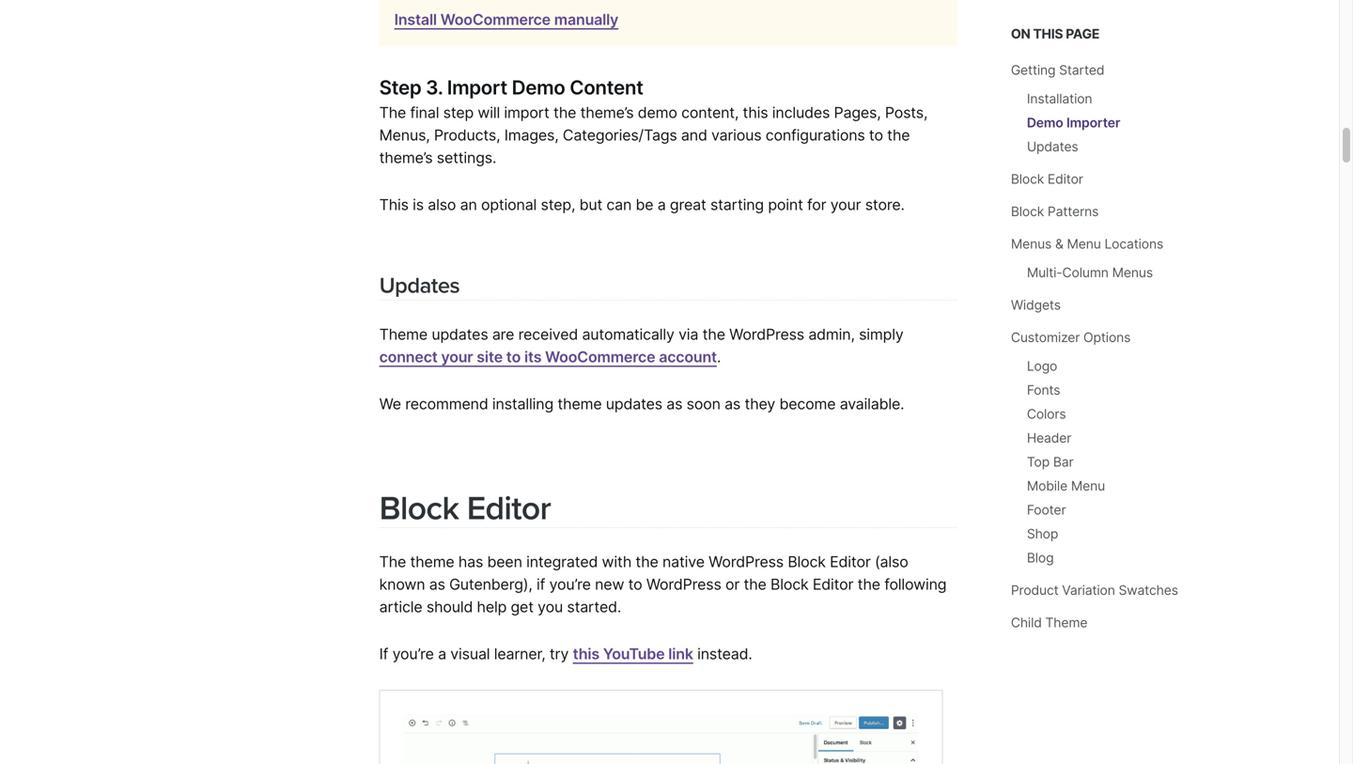 Task type: vqa. For each thing, say whether or not it's contained in the screenshot.
Shop link
yes



Task type: locate. For each thing, give the bounding box(es) containing it.
theme
[[558, 395, 602, 413], [410, 553, 454, 571]]

demo down installation link
[[1027, 115, 1064, 131]]

install
[[394, 10, 437, 29]]

integrated
[[526, 553, 598, 571]]

0 vertical spatial to
[[869, 126, 883, 144]]

woocommerce inside theme updates are received automatically via the wordpress admin, simply connect your si te to its woocommerce account .
[[545, 348, 655, 366]]

1 horizontal spatial to
[[628, 575, 642, 594]]

top bar link
[[1027, 454, 1074, 470]]

2 vertical spatial to
[[628, 575, 642, 594]]

updates link
[[1027, 139, 1079, 155], [379, 273, 460, 299]]

instead.
[[697, 645, 752, 663]]

your right "for"
[[831, 195, 861, 214]]

the up known
[[379, 553, 406, 571]]

menu
[[1067, 236, 1101, 252], [1071, 478, 1105, 494]]

woocommerce up import
[[441, 10, 551, 29]]

product variation swatches
[[1011, 582, 1178, 598]]

menu down bar
[[1071, 478, 1105, 494]]

variation
[[1062, 582, 1115, 598]]

to
[[869, 126, 883, 144], [506, 348, 521, 366], [628, 575, 642, 594]]

this right try
[[573, 645, 600, 663]]

1 horizontal spatial theme's
[[580, 103, 634, 122]]

store.
[[865, 195, 905, 214]]

0 horizontal spatial this
[[573, 645, 600, 663]]

updates down te to its woocommerce account link
[[606, 395, 663, 413]]

you're down integrated
[[549, 575, 591, 594]]

block up has at the bottom left of page
[[379, 489, 459, 529]]

a right be in the top left of the page
[[658, 195, 666, 214]]

1 vertical spatial updates
[[379, 273, 460, 299]]

1 horizontal spatial theme
[[1046, 615, 1088, 631]]

block left (also
[[788, 553, 826, 571]]

1 vertical spatial to
[[506, 348, 521, 366]]

1 vertical spatial you're
[[392, 645, 434, 663]]

1 vertical spatial demo
[[1027, 115, 1064, 131]]

menus
[[1011, 236, 1052, 252], [1112, 265, 1153, 281]]

1 vertical spatial your
[[441, 348, 473, 366]]

block left patterns
[[1011, 203, 1044, 219]]

menu right the &
[[1067, 236, 1101, 252]]

child theme
[[1011, 615, 1088, 631]]

and
[[681, 126, 707, 144]]

products,
[[434, 126, 500, 144]]

demo importer link
[[1027, 115, 1121, 131]]

1 vertical spatial this
[[743, 103, 768, 122]]

known
[[379, 575, 425, 594]]

theme down te to its woocommerce account link
[[558, 395, 602, 413]]

the
[[379, 103, 406, 122], [379, 553, 406, 571]]

0 horizontal spatial theme
[[410, 553, 454, 571]]

0 vertical spatial this
[[1033, 26, 1063, 42]]

as up should
[[429, 575, 445, 594]]

0 horizontal spatial as
[[429, 575, 445, 594]]

0 horizontal spatial your
[[441, 348, 473, 366]]

as left they
[[725, 395, 741, 413]]

1 horizontal spatial theme
[[558, 395, 602, 413]]

0 horizontal spatial updates link
[[379, 273, 460, 299]]

theme's down the content
[[580, 103, 634, 122]]

the up menus,
[[379, 103, 406, 122]]

to right te
[[506, 348, 521, 366]]

0 vertical spatial wordpress
[[729, 325, 805, 344]]

installation
[[1027, 91, 1093, 107]]

block editor link up has at the bottom left of page
[[379, 489, 551, 529]]

should
[[427, 598, 473, 616]]

0 vertical spatial block editor link
[[1011, 171, 1084, 187]]

1 horizontal spatial a
[[658, 195, 666, 214]]

this inside step 3. import demo content the final step will import the theme's demo content, this includes pages, posts, menus, products, images, categories/tags and various configurations to the theme's settings.
[[743, 103, 768, 122]]

1 vertical spatial theme's
[[379, 148, 433, 167]]

you're
[[549, 575, 591, 594], [392, 645, 434, 663]]

as
[[667, 395, 683, 413], [725, 395, 741, 413], [429, 575, 445, 594]]

wordpress
[[729, 325, 805, 344], [709, 553, 784, 571], [646, 575, 721, 594]]

0 vertical spatial theme's
[[580, 103, 634, 122]]

2 vertical spatial this
[[573, 645, 600, 663]]

0 vertical spatial demo
[[512, 76, 565, 99]]

content
[[570, 76, 643, 99]]

theme up connect
[[379, 325, 428, 344]]

updates
[[1027, 139, 1079, 155], [379, 273, 460, 299]]

or
[[726, 575, 740, 594]]

menu inside logo fonts colors header top bar mobile menu footer shop blog
[[1071, 478, 1105, 494]]

1 vertical spatial theme
[[410, 553, 454, 571]]

1 the from the top
[[379, 103, 406, 122]]

theme up known
[[410, 553, 454, 571]]

posts,
[[885, 103, 928, 122]]

1 vertical spatial updates link
[[379, 273, 460, 299]]

soon
[[687, 395, 721, 413]]

1 vertical spatial menus
[[1112, 265, 1153, 281]]

0 vertical spatial updates
[[432, 325, 488, 344]]

wordpress left admin,
[[729, 325, 805, 344]]

images,
[[504, 126, 559, 144]]

1 horizontal spatial you're
[[549, 575, 591, 594]]

customizer options link
[[1011, 329, 1131, 345]]

theme's down menus,
[[379, 148, 433, 167]]

article
[[379, 598, 423, 616]]

2 the from the top
[[379, 553, 406, 571]]

to right new
[[628, 575, 642, 594]]

gutenberg),
[[449, 575, 533, 594]]

pages,
[[834, 103, 881, 122]]

import
[[447, 76, 507, 99]]

block up block patterns 'link'
[[1011, 171, 1044, 187]]

page
[[1066, 26, 1100, 42]]

the up .
[[703, 325, 725, 344]]

block for block patterns 'link'
[[1011, 203, 1044, 219]]

2 horizontal spatial to
[[869, 126, 883, 144]]

new
[[595, 575, 624, 594]]

1 vertical spatial menu
[[1071, 478, 1105, 494]]

1 horizontal spatial your
[[831, 195, 861, 214]]

1 horizontal spatial demo
[[1027, 115, 1064, 131]]

you're inside the theme has been integrated with the native wordpress block editor (also known as gutenberg), if you're new to wordpress or the block editor the following article should help get you started.
[[549, 575, 591, 594]]

0 vertical spatial updates link
[[1027, 139, 1079, 155]]

this right the "on" at the right of the page
[[1033, 26, 1063, 42]]

1 horizontal spatial updates link
[[1027, 139, 1079, 155]]

0 horizontal spatial to
[[506, 348, 521, 366]]

block editor link up block patterns
[[1011, 171, 1084, 187]]

the right with
[[636, 553, 659, 571]]

this youtube link link
[[573, 645, 693, 663]]

point
[[768, 195, 803, 214]]

block editor up has at the bottom left of page
[[379, 489, 551, 529]]

are
[[492, 325, 514, 344]]

1 vertical spatial woocommerce
[[545, 348, 655, 366]]

getting started
[[1011, 62, 1105, 78]]

your left "si"
[[441, 348, 473, 366]]

this up the various
[[743, 103, 768, 122]]

as left soon
[[667, 395, 683, 413]]

0 vertical spatial you're
[[549, 575, 591, 594]]

2 horizontal spatial this
[[1033, 26, 1063, 42]]

theme
[[379, 325, 428, 344], [1046, 615, 1088, 631]]

wordpress down native
[[646, 575, 721, 594]]

updates link up connect
[[379, 273, 460, 299]]

menus down locations
[[1112, 265, 1153, 281]]

to down pages,
[[869, 126, 883, 144]]

your
[[831, 195, 861, 214], [441, 348, 473, 366]]

1 vertical spatial block editor
[[379, 489, 551, 529]]

0 vertical spatial the
[[379, 103, 406, 122]]

editor left (also
[[830, 553, 871, 571]]

1 vertical spatial updates
[[606, 395, 663, 413]]

youtube
[[603, 645, 665, 663]]

the inside the theme has been integrated with the native wordpress block editor (also known as gutenberg), if you're new to wordpress or the block editor the following article should help get you started.
[[379, 553, 406, 571]]

updates down demo importer link
[[1027, 139, 1079, 155]]

connect
[[379, 348, 438, 366]]

wordpress up or
[[709, 553, 784, 571]]

0 horizontal spatial block editor link
[[379, 489, 551, 529]]

the right or
[[744, 575, 767, 594]]

optional
[[481, 195, 537, 214]]

if
[[379, 645, 388, 663]]

patterns
[[1048, 203, 1099, 219]]

step
[[443, 103, 474, 122]]

0 horizontal spatial a
[[438, 645, 446, 663]]

1 horizontal spatial updates
[[1027, 139, 1079, 155]]

this
[[1033, 26, 1063, 42], [743, 103, 768, 122], [573, 645, 600, 663]]

0 vertical spatial a
[[658, 195, 666, 214]]

locations
[[1105, 236, 1164, 252]]

editor left following
[[813, 575, 854, 594]]

step,
[[541, 195, 575, 214]]

categories/tags
[[563, 126, 677, 144]]

native
[[663, 553, 705, 571]]

a left visual
[[438, 645, 446, 663]]

0 horizontal spatial demo
[[512, 76, 565, 99]]

block patterns link
[[1011, 203, 1099, 219]]

recommend
[[405, 395, 488, 413]]

1 horizontal spatial updates
[[606, 395, 663, 413]]

footer link
[[1027, 502, 1066, 518]]

0 vertical spatial your
[[831, 195, 861, 214]]

0 horizontal spatial updates
[[379, 273, 460, 299]]

0 vertical spatial block editor
[[1011, 171, 1084, 187]]

child
[[1011, 615, 1042, 631]]

1 vertical spatial the
[[379, 553, 406, 571]]

footer
[[1027, 502, 1066, 518]]

to inside step 3. import demo content the final step will import the theme's demo content, this includes pages, posts, menus, products, images, categories/tags and various configurations to the theme's settings.
[[869, 126, 883, 144]]

you're right if
[[392, 645, 434, 663]]

mobile
[[1027, 478, 1068, 494]]

widgets link
[[1011, 297, 1061, 313]]

fonts link
[[1027, 382, 1061, 398]]

1 horizontal spatial this
[[743, 103, 768, 122]]

1 vertical spatial theme
[[1046, 615, 1088, 631]]

0 vertical spatial updates
[[1027, 139, 1079, 155]]

started
[[1059, 62, 1105, 78]]

demo up import
[[512, 76, 565, 99]]

block editor up block patterns
[[1011, 171, 1084, 187]]

0 vertical spatial theme
[[379, 325, 428, 344]]

be
[[636, 195, 654, 214]]

theme down variation
[[1046, 615, 1088, 631]]

updates link down demo importer link
[[1027, 139, 1079, 155]]

0 horizontal spatial menus
[[1011, 236, 1052, 252]]

editor up patterns
[[1048, 171, 1084, 187]]

block patterns
[[1011, 203, 1099, 219]]

top
[[1027, 454, 1050, 470]]

theme's
[[580, 103, 634, 122], [379, 148, 433, 167]]

logo link
[[1027, 358, 1058, 374]]

0 horizontal spatial theme
[[379, 325, 428, 344]]

menus left the &
[[1011, 236, 1052, 252]]

with
[[602, 553, 632, 571]]

0 horizontal spatial updates
[[432, 325, 488, 344]]

step 3. import demo content the final step will import the theme's demo content, this includes pages, posts, menus, products, images, categories/tags and various configurations to the theme's settings.
[[379, 76, 928, 167]]

column
[[1063, 265, 1109, 281]]

updates up connect
[[379, 273, 460, 299]]

updates up "si"
[[432, 325, 488, 344]]

the right import
[[554, 103, 576, 122]]

your inside theme updates are received automatically via the wordpress admin, simply connect your si te to its woocommerce account .
[[441, 348, 473, 366]]

woocommerce down automatically
[[545, 348, 655, 366]]



Task type: describe. For each thing, give the bounding box(es) containing it.
1 vertical spatial a
[[438, 645, 446, 663]]

to inside the theme has been integrated with the native wordpress block editor (also known as gutenberg), if you're new to wordpress or the block editor the following article should help get you started.
[[628, 575, 642, 594]]

1 horizontal spatial menus
[[1112, 265, 1153, 281]]

swatches
[[1119, 582, 1178, 598]]

si
[[477, 348, 489, 366]]

configurations
[[766, 126, 865, 144]]

options
[[1084, 329, 1131, 345]]

visual
[[450, 645, 490, 663]]

simply
[[859, 325, 904, 344]]

automatically
[[582, 325, 675, 344]]

block for block editor link to the bottom
[[379, 489, 459, 529]]

1 horizontal spatial block editor
[[1011, 171, 1084, 187]]

connect your si link
[[379, 348, 489, 366]]

te to its woocommerce account link
[[489, 348, 717, 366]]

the inside step 3. import demo content the final step will import the theme's demo content, this includes pages, posts, menus, products, images, categories/tags and various configurations to the theme's settings.
[[379, 103, 406, 122]]

shop
[[1027, 526, 1058, 542]]

the down posts,
[[887, 126, 910, 144]]

learner,
[[494, 645, 546, 663]]

logo
[[1027, 358, 1058, 374]]

3.
[[426, 76, 443, 99]]

1 horizontal spatial block editor link
[[1011, 171, 1084, 187]]

0 horizontal spatial block editor
[[379, 489, 551, 529]]

various
[[711, 126, 762, 144]]

menus & menu locations
[[1011, 236, 1164, 252]]

widgets
[[1011, 297, 1061, 313]]

multi-column menus
[[1027, 265, 1153, 281]]

try
[[550, 645, 569, 663]]

to inside theme updates are received automatically via the wordpress admin, simply connect your si te to its woocommerce account .
[[506, 348, 521, 366]]

as inside the theme has been integrated with the native wordpress block editor (also known as gutenberg), if you're new to wordpress or the block editor the following article should help get you started.
[[429, 575, 445, 594]]

get
[[511, 598, 534, 616]]

block right or
[[771, 575, 809, 594]]

product
[[1011, 582, 1059, 598]]

0 horizontal spatial you're
[[392, 645, 434, 663]]

bar
[[1053, 454, 1074, 470]]

getting
[[1011, 62, 1056, 78]]

help
[[477, 598, 507, 616]]

account
[[659, 348, 717, 366]]

colors link
[[1027, 406, 1066, 422]]

0 vertical spatial menu
[[1067, 236, 1101, 252]]

shop link
[[1027, 526, 1058, 542]]

1 vertical spatial wordpress
[[709, 553, 784, 571]]

1 vertical spatial block editor link
[[379, 489, 551, 529]]

we recommend installing theme updates as soon as they become available.
[[379, 395, 904, 413]]

demo inside step 3. import demo content the final step will import the theme's demo content, this includes pages, posts, menus, products, images, categories/tags and various configurations to the theme's settings.
[[512, 76, 565, 99]]

great
[[670, 195, 706, 214]]

blog
[[1027, 550, 1054, 566]]

admin,
[[809, 325, 855, 344]]

for
[[807, 195, 827, 214]]

colors
[[1027, 406, 1066, 422]]

includes
[[772, 103, 830, 122]]

installing
[[492, 395, 554, 413]]

theme inside the theme has been integrated with the native wordpress block editor (also known as gutenberg), if you're new to wordpress or the block editor the following article should help get you started.
[[410, 553, 454, 571]]

0 vertical spatial theme
[[558, 395, 602, 413]]

header link
[[1027, 430, 1072, 446]]

its
[[524, 348, 542, 366]]

menus & menu locations link
[[1011, 236, 1164, 252]]

2 horizontal spatial as
[[725, 395, 741, 413]]

0 vertical spatial woocommerce
[[441, 10, 551, 29]]

import
[[504, 103, 550, 122]]

updates inside installation demo importer updates
[[1027, 139, 1079, 155]]

0 horizontal spatial theme's
[[379, 148, 433, 167]]

become
[[780, 395, 836, 413]]

1 horizontal spatial as
[[667, 395, 683, 413]]

mobile menu link
[[1027, 478, 1105, 494]]

will
[[478, 103, 500, 122]]

received
[[518, 325, 578, 344]]

importer
[[1067, 115, 1121, 131]]

installation link
[[1027, 91, 1093, 107]]

block for right block editor link
[[1011, 171, 1044, 187]]

link
[[668, 645, 693, 663]]

via
[[679, 325, 699, 344]]

this
[[379, 195, 409, 214]]

is
[[413, 195, 424, 214]]

theme updates are received automatically via the wordpress admin, simply connect your si te to its woocommerce account .
[[379, 325, 904, 366]]

the inside theme updates are received automatically via the wordpress admin, simply connect your si te to its woocommerce account .
[[703, 325, 725, 344]]

editor up been
[[467, 489, 551, 529]]

demo
[[638, 103, 677, 122]]

install woocommerce manually link
[[394, 10, 619, 29]]

install woocommerce manually
[[394, 10, 619, 29]]

product variation swatches link
[[1011, 582, 1178, 598]]

customizer options
[[1011, 329, 1131, 345]]

2 vertical spatial wordpress
[[646, 575, 721, 594]]

started.
[[567, 598, 621, 616]]

0 vertical spatial menus
[[1011, 236, 1052, 252]]

but
[[579, 195, 603, 214]]

multi-
[[1027, 265, 1063, 281]]

&
[[1055, 236, 1064, 252]]

theme inside theme updates are received automatically via the wordpress admin, simply connect your si te to its woocommerce account .
[[379, 325, 428, 344]]

demo inside installation demo importer updates
[[1027, 115, 1064, 131]]

.
[[717, 348, 721, 366]]

on this page
[[1011, 26, 1100, 42]]

the down (also
[[858, 575, 881, 594]]

step
[[379, 76, 421, 99]]

also
[[428, 195, 456, 214]]

manually
[[554, 10, 619, 29]]

menus,
[[379, 126, 430, 144]]

te
[[489, 348, 503, 366]]

settings.
[[437, 148, 496, 167]]

getting started link
[[1011, 62, 1105, 78]]

this is also an optional step, but can be a great starting point for your store.
[[379, 195, 905, 214]]

wordpress inside theme updates are received automatically via the wordpress admin, simply connect your si te to its woocommerce account .
[[729, 325, 805, 344]]

on
[[1011, 26, 1031, 42]]

they
[[745, 395, 776, 413]]

updates inside theme updates are received automatically via the wordpress admin, simply connect your si te to its woocommerce account .
[[432, 325, 488, 344]]

we
[[379, 395, 401, 413]]



